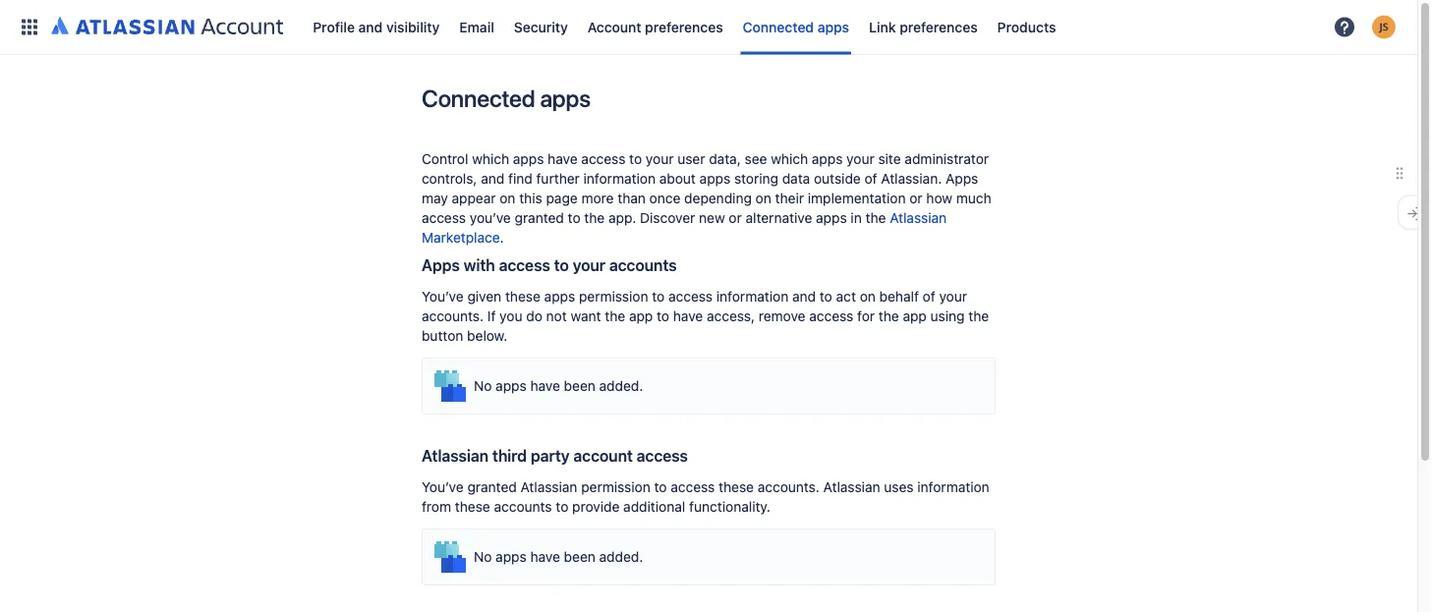 Task type: locate. For each thing, give the bounding box(es) containing it.
you
[[499, 308, 522, 324]]

behalf
[[879, 288, 919, 305]]

0 horizontal spatial or
[[729, 210, 742, 226]]

2 preferences from the left
[[900, 19, 978, 35]]

you've up the button
[[422, 288, 464, 305]]

party
[[531, 447, 570, 465]]

connected
[[743, 19, 814, 35], [422, 85, 535, 112]]

have inside control which apps have access to your user data, see which apps your site administrator controls, and find further information about apps storing data outside of atlassian. apps may appear on this page more than once depending on their implementation or how much access you've granted to the app. discover new or alternative apps in the
[[548, 151, 578, 167]]

to
[[629, 151, 642, 167], [568, 210, 580, 226], [554, 256, 569, 275], [652, 288, 665, 305], [820, 288, 832, 305], [657, 308, 669, 324], [654, 479, 667, 495], [556, 499, 568, 515]]

been down 'provide'
[[564, 549, 595, 565]]

link
[[869, 19, 896, 35]]

apps inside you've given these apps permission to access information and to act on behalf of your accounts. if you do not want the app to have access, remove access for the app using the button below.
[[544, 288, 575, 305]]

or right new
[[729, 210, 742, 226]]

on up for on the bottom of page
[[860, 288, 876, 305]]

security
[[514, 19, 568, 35]]

connected apps link
[[737, 11, 855, 43]]

added.
[[599, 378, 643, 394], [599, 549, 643, 565]]

0 vertical spatial information
[[583, 171, 656, 187]]

1 vertical spatial no apps have been added.
[[474, 549, 643, 565]]

1 vertical spatial accounts
[[494, 499, 552, 515]]

1 horizontal spatial on
[[755, 190, 771, 206]]

0 vertical spatial or
[[909, 190, 923, 206]]

and right profile
[[358, 19, 383, 35]]

information right uses at the bottom right of the page
[[917, 479, 989, 495]]

you've granted atlassian permission to access these accounts. atlassian uses information from these accounts to provide additional functionality.
[[422, 479, 989, 515]]

preferences for link preferences
[[900, 19, 978, 35]]

0 vertical spatial no
[[474, 378, 492, 394]]

you've up from
[[422, 479, 464, 495]]

button
[[422, 328, 463, 344]]

0 vertical spatial of
[[864, 171, 877, 187]]

access up more
[[581, 151, 625, 167]]

1 been from the top
[[564, 378, 595, 394]]

1 vertical spatial granted
[[467, 479, 517, 495]]

further
[[536, 171, 580, 187]]

2 vertical spatial and
[[792, 288, 816, 305]]

1 vertical spatial accounts.
[[758, 479, 820, 495]]

of inside control which apps have access to your user data, see which apps your site administrator controls, and find further information about apps storing data outside of atlassian. apps may appear on this page more than once depending on their implementation or how much access you've granted to the app. discover new or alternative apps in the
[[864, 171, 877, 187]]

information inside you've given these apps permission to access information and to act on behalf of your accounts. if you do not want the app to have access, remove access for the app using the button below.
[[716, 288, 789, 305]]

apps
[[818, 19, 849, 35], [540, 85, 591, 112], [513, 151, 544, 167], [812, 151, 843, 167], [699, 171, 730, 187], [816, 210, 847, 226], [544, 288, 575, 305], [496, 378, 527, 394], [496, 549, 527, 565]]

access up functionality.
[[671, 479, 715, 495]]

added. down 'provide'
[[599, 549, 643, 565]]

email
[[459, 19, 494, 35]]

0 vertical spatial been
[[564, 378, 595, 394]]

atlassian down party
[[520, 479, 577, 495]]

1 horizontal spatial app
[[903, 308, 927, 324]]

0 horizontal spatial of
[[864, 171, 877, 187]]

and inside control which apps have access to your user data, see which apps your site administrator controls, and find further information about apps storing data outside of atlassian. apps may appear on this page more than once depending on their implementation or how much access you've granted to the app. discover new or alternative apps in the
[[481, 171, 504, 187]]

of up using
[[923, 288, 935, 305]]

your left site
[[846, 151, 874, 167]]

your up want
[[573, 256, 605, 275]]

0 horizontal spatial preferences
[[645, 19, 723, 35]]

control which apps have access to your user data, see which apps your site administrator controls, and find further information about apps storing data outside of atlassian. apps may appear on this page more than once depending on their implementation or how much access you've granted to the app. discover new or alternative apps in the
[[422, 151, 991, 226]]

0 vertical spatial connected
[[743, 19, 814, 35]]

0 vertical spatial connected apps
[[743, 19, 849, 35]]

1 horizontal spatial connected
[[743, 19, 814, 35]]

1 vertical spatial permission
[[581, 479, 650, 495]]

the right want
[[605, 308, 625, 324]]

may
[[422, 190, 448, 206]]

information up access, on the bottom of the page
[[716, 288, 789, 305]]

preferences for account preferences
[[645, 19, 723, 35]]

1 horizontal spatial of
[[923, 288, 935, 305]]

atlassian inside atlassian marketplace
[[890, 210, 947, 226]]

the
[[584, 210, 605, 226], [865, 210, 886, 226], [605, 308, 625, 324], [879, 308, 899, 324], [968, 308, 989, 324]]

1 vertical spatial these
[[719, 479, 754, 495]]

accounts. up functionality.
[[758, 479, 820, 495]]

2 added. from the top
[[599, 549, 643, 565]]

your up using
[[939, 288, 967, 305]]

accounts. up the button
[[422, 308, 484, 324]]

1 vertical spatial and
[[481, 171, 504, 187]]

been
[[564, 378, 595, 394], [564, 549, 595, 565]]

which up data
[[771, 151, 808, 167]]

2 vertical spatial information
[[917, 479, 989, 495]]

these up functionality.
[[719, 479, 754, 495]]

much
[[956, 190, 991, 206]]

permission up want
[[579, 288, 648, 305]]

connected apps left link
[[743, 19, 849, 35]]

preferences right link
[[900, 19, 978, 35]]

link preferences link
[[863, 11, 984, 43]]

not
[[546, 308, 567, 324]]

these
[[505, 288, 540, 305], [719, 479, 754, 495], [455, 499, 490, 515]]

2 vertical spatial these
[[455, 499, 490, 515]]

2 horizontal spatial information
[[917, 479, 989, 495]]

apps with access to your accounts
[[422, 256, 677, 275]]

access
[[581, 151, 625, 167], [422, 210, 466, 226], [499, 256, 550, 275], [668, 288, 713, 305], [809, 308, 853, 324], [637, 447, 688, 465], [671, 479, 715, 495]]

no apps have been added. down 'provide'
[[474, 549, 643, 565]]

1 vertical spatial added.
[[599, 549, 643, 565]]

and up appear
[[481, 171, 504, 187]]

to left access, on the bottom of the page
[[657, 308, 669, 324]]

the right using
[[968, 308, 989, 324]]

1 horizontal spatial preferences
[[900, 19, 978, 35]]

access up access, on the bottom of the page
[[668, 288, 713, 305]]

or
[[909, 190, 923, 206], [729, 210, 742, 226]]

granted down third
[[467, 479, 517, 495]]

connected apps down "email" link
[[422, 85, 591, 112]]

1 horizontal spatial these
[[505, 288, 540, 305]]

information
[[583, 171, 656, 187], [716, 288, 789, 305], [917, 479, 989, 495]]

accounts. inside you've given these apps permission to access information and to act on behalf of your accounts. if you do not want the app to have access, remove access for the app using the button below.
[[422, 308, 484, 324]]

0 horizontal spatial app
[[629, 308, 653, 324]]

on
[[500, 190, 515, 206], [755, 190, 771, 206], [860, 288, 876, 305]]

2 which from the left
[[771, 151, 808, 167]]

0 horizontal spatial accounts
[[494, 499, 552, 515]]

more
[[581, 190, 614, 206]]

0 horizontal spatial these
[[455, 499, 490, 515]]

you've inside "you've granted atlassian permission to access these accounts. atlassian uses information from these accounts to provide additional functionality."
[[422, 479, 464, 495]]

and inside you've given these apps permission to access information and to act on behalf of your accounts. if you do not want the app to have access, remove access for the app using the button below.
[[792, 288, 816, 305]]

connected apps inside 'manage profile menu' element
[[743, 19, 849, 35]]

1 no from the top
[[474, 378, 492, 394]]

on inside you've given these apps permission to access information and to act on behalf of your accounts. if you do not want the app to have access, remove access for the app using the button below.
[[860, 288, 876, 305]]

about
[[659, 171, 696, 187]]

apps up much
[[946, 171, 978, 187]]

data,
[[709, 151, 741, 167]]

permission
[[579, 288, 648, 305], [581, 479, 650, 495]]

security link
[[508, 11, 574, 43]]

1 vertical spatial apps
[[422, 256, 460, 275]]

0 vertical spatial these
[[505, 288, 540, 305]]

0 vertical spatial you've
[[422, 288, 464, 305]]

granted
[[515, 210, 564, 226], [467, 479, 517, 495]]

you've inside you've given these apps permission to access information and to act on behalf of your accounts. if you do not want the app to have access, remove access for the app using the button below.
[[422, 288, 464, 305]]

you've
[[422, 288, 464, 305], [422, 479, 464, 495]]

0 vertical spatial no apps have been added.
[[474, 378, 643, 394]]

and up remove
[[792, 288, 816, 305]]

2 been from the top
[[564, 549, 595, 565]]

0 horizontal spatial connected
[[422, 85, 535, 112]]

app right want
[[629, 308, 653, 324]]

1 vertical spatial been
[[564, 549, 595, 565]]

1 no apps have been added. from the top
[[474, 378, 643, 394]]

new
[[699, 210, 725, 226]]

1 horizontal spatial which
[[771, 151, 808, 167]]

1 vertical spatial information
[[716, 288, 789, 305]]

been down want
[[564, 378, 595, 394]]

page
[[546, 190, 578, 206]]

been for account
[[564, 549, 595, 565]]

have
[[548, 151, 578, 167], [673, 308, 703, 324], [530, 378, 560, 394], [530, 549, 560, 565]]

added. for your
[[599, 378, 643, 394]]

0 horizontal spatial accounts.
[[422, 308, 484, 324]]

1 horizontal spatial accounts.
[[758, 479, 820, 495]]

1 app from the left
[[629, 308, 653, 324]]

banner
[[0, 0, 1417, 55]]

0 vertical spatial accounts.
[[422, 308, 484, 324]]

0 horizontal spatial and
[[358, 19, 383, 35]]

app down the behalf
[[903, 308, 927, 324]]

1 preferences from the left
[[645, 19, 723, 35]]

connected apps
[[743, 19, 849, 35], [422, 85, 591, 112]]

you've for atlassian
[[422, 479, 464, 495]]

1 horizontal spatial information
[[716, 288, 789, 305]]

permission inside "you've granted atlassian permission to access these accounts. atlassian uses information from these accounts to provide additional functionality."
[[581, 479, 650, 495]]

link preferences
[[869, 19, 978, 35]]

preferences
[[645, 19, 723, 35], [900, 19, 978, 35]]

control
[[422, 151, 468, 167]]

to left 'provide'
[[556, 499, 568, 515]]

accounts down third
[[494, 499, 552, 515]]

accounts down app.
[[609, 256, 677, 275]]

apps
[[946, 171, 978, 187], [422, 256, 460, 275]]

granted down this
[[515, 210, 564, 226]]

no apps have been added.
[[474, 378, 643, 394], [474, 549, 643, 565]]

1 horizontal spatial or
[[909, 190, 923, 206]]

0 vertical spatial accounts
[[609, 256, 677, 275]]

these up do
[[505, 288, 540, 305]]

or down atlassian.
[[909, 190, 923, 206]]

user
[[677, 151, 705, 167]]

given
[[467, 288, 501, 305]]

2 horizontal spatial and
[[792, 288, 816, 305]]

1 added. from the top
[[599, 378, 643, 394]]

1 horizontal spatial apps
[[946, 171, 978, 187]]

0 vertical spatial apps
[[946, 171, 978, 187]]

these right from
[[455, 499, 490, 515]]

1 you've from the top
[[422, 288, 464, 305]]

your
[[646, 151, 674, 167], [846, 151, 874, 167], [573, 256, 605, 275], [939, 288, 967, 305]]

how
[[926, 190, 952, 206]]

2 horizontal spatial on
[[860, 288, 876, 305]]

1 horizontal spatial connected apps
[[743, 19, 849, 35]]

provide
[[572, 499, 620, 515]]

on left this
[[500, 190, 515, 206]]

0 horizontal spatial on
[[500, 190, 515, 206]]

1 vertical spatial of
[[923, 288, 935, 305]]

third
[[492, 447, 527, 465]]

0 vertical spatial permission
[[579, 288, 648, 305]]

1 vertical spatial you've
[[422, 479, 464, 495]]

0 horizontal spatial connected apps
[[422, 85, 591, 112]]

atlassian down the how
[[890, 210, 947, 226]]

2 you've from the top
[[422, 479, 464, 495]]

0 horizontal spatial which
[[472, 151, 509, 167]]

uses
[[884, 479, 914, 495]]

0 vertical spatial granted
[[515, 210, 564, 226]]

0 vertical spatial and
[[358, 19, 383, 35]]

of up implementation
[[864, 171, 877, 187]]

permission up 'provide'
[[581, 479, 650, 495]]

appear
[[452, 190, 496, 206]]

information inside control which apps have access to your user data, see which apps your site administrator controls, and find further information about apps storing data outside of atlassian. apps may appear on this page more than once depending on their implementation or how much access you've granted to the app. discover new or alternative apps in the
[[583, 171, 656, 187]]

access inside "you've granted atlassian permission to access these accounts. atlassian uses information from these accounts to provide additional functionality."
[[671, 479, 715, 495]]

marketplace
[[422, 230, 500, 246]]

accounts.
[[422, 308, 484, 324], [758, 479, 820, 495]]

no
[[474, 378, 492, 394], [474, 549, 492, 565]]

apps down marketplace
[[422, 256, 460, 275]]

for
[[857, 308, 875, 324]]

added. up "account"
[[599, 378, 643, 394]]

account image
[[1372, 15, 1396, 39]]

0 vertical spatial added.
[[599, 378, 643, 394]]

accounts
[[609, 256, 677, 275], [494, 499, 552, 515]]

you've for apps
[[422, 288, 464, 305]]

of
[[864, 171, 877, 187], [923, 288, 935, 305]]

1 vertical spatial connected apps
[[422, 85, 591, 112]]

information up than
[[583, 171, 656, 187]]

find
[[508, 171, 532, 187]]

2 no apps have been added. from the top
[[474, 549, 643, 565]]

1 vertical spatial or
[[729, 210, 742, 226]]

implementation
[[808, 190, 906, 206]]

the down the behalf
[[879, 308, 899, 324]]

1 vertical spatial no
[[474, 549, 492, 565]]

atlassian
[[890, 210, 947, 226], [422, 447, 489, 465], [520, 479, 577, 495], [823, 479, 880, 495]]

no apps have been added. down the not
[[474, 378, 643, 394]]

2 no from the top
[[474, 549, 492, 565]]

the down more
[[584, 210, 605, 226]]

access down .
[[499, 256, 550, 275]]

account preferences link
[[582, 11, 729, 43]]

1 horizontal spatial accounts
[[609, 256, 677, 275]]

help image
[[1333, 15, 1356, 39]]

which
[[472, 151, 509, 167], [771, 151, 808, 167]]

on down 'storing'
[[755, 190, 771, 206]]

1 which from the left
[[472, 151, 509, 167]]

of inside you've given these apps permission to access information and to act on behalf of your accounts. if you do not want the app to have access, remove access for the app using the button below.
[[923, 288, 935, 305]]

granted inside control which apps have access to your user data, see which apps your site administrator controls, and find further information about apps storing data outside of atlassian. apps may appear on this page more than once depending on their implementation or how much access you've granted to the app. discover new or alternative apps in the
[[515, 210, 564, 226]]

and
[[358, 19, 383, 35], [481, 171, 504, 187], [792, 288, 816, 305]]

no for with
[[474, 378, 492, 394]]

which up find
[[472, 151, 509, 167]]

atlassian left uses at the bottom right of the page
[[823, 479, 880, 495]]

data
[[782, 171, 810, 187]]

1 horizontal spatial and
[[481, 171, 504, 187]]

no for third
[[474, 549, 492, 565]]

you've given these apps permission to access information and to act on behalf of your accounts. if you do not want the app to have access, remove access for the app using the button below.
[[422, 288, 989, 344]]

0 horizontal spatial information
[[583, 171, 656, 187]]

atlassian marketplace link
[[422, 210, 947, 246]]

preferences right account
[[645, 19, 723, 35]]

1 vertical spatial connected
[[422, 85, 535, 112]]



Task type: vqa. For each thing, say whether or not it's contained in the screenshot.
the bottommost time
no



Task type: describe. For each thing, give the bounding box(es) containing it.
once
[[649, 190, 681, 206]]

see
[[745, 151, 767, 167]]

atlassian third party account access
[[422, 447, 688, 465]]

products
[[997, 19, 1056, 35]]

products link
[[991, 11, 1062, 43]]

than
[[618, 190, 646, 206]]

the right in
[[865, 210, 886, 226]]

to down atlassian marketplace link
[[652, 288, 665, 305]]

visibility
[[386, 19, 440, 35]]

administrator
[[905, 151, 989, 167]]

these inside you've given these apps permission to access information and to act on behalf of your accounts. if you do not want the app to have access, remove access for the app using the button below.
[[505, 288, 540, 305]]

to left act
[[820, 288, 832, 305]]

functionality.
[[689, 499, 770, 515]]

apps inside control which apps have access to your user data, see which apps your site administrator controls, and find further information about apps storing data outside of atlassian. apps may appear on this page more than once depending on their implementation or how much access you've granted to the app. discover new or alternative apps in the
[[946, 171, 978, 187]]

to up additional
[[654, 479, 667, 495]]

this
[[519, 190, 542, 206]]

atlassian up from
[[422, 447, 489, 465]]

been for to
[[564, 378, 595, 394]]

switch to... image
[[18, 15, 41, 39]]

information inside "you've granted atlassian permission to access these accounts. atlassian uses information from these accounts to provide additional functionality."
[[917, 479, 989, 495]]

to up than
[[629, 151, 642, 167]]

to down page
[[568, 210, 580, 226]]

atlassian marketplace
[[422, 210, 947, 246]]

profile and visibility
[[313, 19, 440, 35]]

your inside you've given these apps permission to access information and to act on behalf of your accounts. if you do not want the app to have access, remove access for the app using the button below.
[[939, 288, 967, 305]]

apps inside 'manage profile menu' element
[[818, 19, 849, 35]]

access down may
[[422, 210, 466, 226]]

profile
[[313, 19, 355, 35]]

have inside you've given these apps permission to access information and to act on behalf of your accounts. if you do not want the app to have access, remove access for the app using the button below.
[[673, 308, 703, 324]]

to up the not
[[554, 256, 569, 275]]

no apps have been added. for access
[[474, 378, 643, 394]]

their
[[775, 190, 804, 206]]

outside
[[814, 171, 861, 187]]

manage profile menu element
[[12, 0, 1327, 55]]

your up about
[[646, 151, 674, 167]]

from
[[422, 499, 451, 515]]

2 horizontal spatial these
[[719, 479, 754, 495]]

using
[[930, 308, 965, 324]]

account preferences
[[588, 19, 723, 35]]

do
[[526, 308, 542, 324]]

remove
[[759, 308, 806, 324]]

banner containing profile and visibility
[[0, 0, 1417, 55]]

permission inside you've given these apps permission to access information and to act on behalf of your accounts. if you do not want the app to have access, remove access for the app using the button below.
[[579, 288, 648, 305]]

and inside 'manage profile menu' element
[[358, 19, 383, 35]]

no apps have been added. for party
[[474, 549, 643, 565]]

access down act
[[809, 308, 853, 324]]

below.
[[467, 328, 508, 344]]

access up additional
[[637, 447, 688, 465]]

account
[[588, 19, 641, 35]]

act
[[836, 288, 856, 305]]

in
[[851, 210, 862, 226]]

if
[[487, 308, 496, 324]]

email link
[[453, 11, 500, 43]]

alternative
[[746, 210, 812, 226]]

app.
[[608, 210, 636, 226]]

access,
[[707, 308, 755, 324]]

2 app from the left
[[903, 308, 927, 324]]

with
[[464, 256, 495, 275]]

accounts. inside "you've granted atlassian permission to access these accounts. atlassian uses information from these accounts to provide additional functionality."
[[758, 479, 820, 495]]

additional
[[623, 499, 685, 515]]

.
[[500, 230, 504, 246]]

storing
[[734, 171, 778, 187]]

site
[[878, 151, 901, 167]]

connected inside 'manage profile menu' element
[[743, 19, 814, 35]]

discover
[[640, 210, 695, 226]]

profile and visibility link
[[307, 11, 445, 43]]

accounts inside "you've granted atlassian permission to access these accounts. atlassian uses information from these accounts to provide additional functionality."
[[494, 499, 552, 515]]

want
[[571, 308, 601, 324]]

granted inside "you've granted atlassian permission to access these accounts. atlassian uses information from these accounts to provide additional functionality."
[[467, 479, 517, 495]]

controls,
[[422, 171, 477, 187]]

added. for access
[[599, 549, 643, 565]]

0 horizontal spatial apps
[[422, 256, 460, 275]]

atlassian.
[[881, 171, 942, 187]]

account
[[573, 447, 633, 465]]

you've
[[470, 210, 511, 226]]

depending
[[684, 190, 752, 206]]



